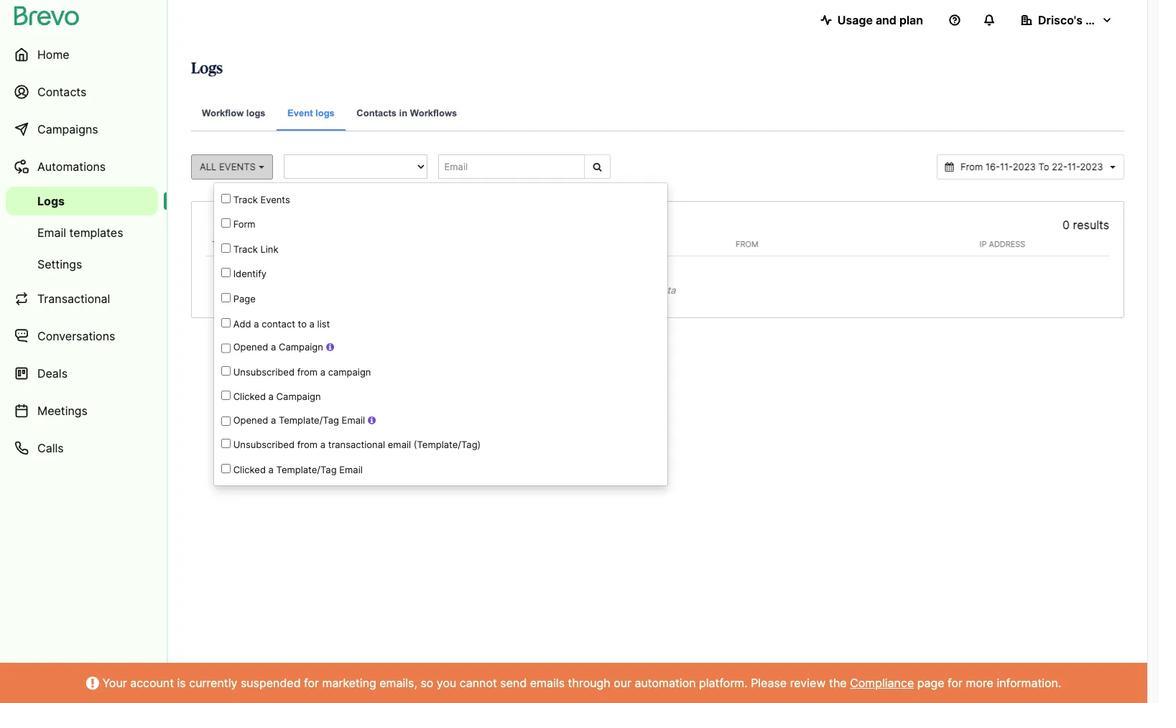 Task type: describe. For each thing, give the bounding box(es) containing it.
0
[[1062, 217, 1070, 232]]

opened a campaign
[[231, 341, 323, 353]]

drinks
[[1085, 13, 1121, 27]]

clicked a campaign
[[231, 391, 321, 402]]

clicked for clicked a campaign
[[233, 391, 266, 402]]

suspended
[[241, 676, 301, 690]]

opened for opened a template/tag email
[[233, 414, 268, 426]]

from
[[736, 239, 758, 249]]

templates
[[69, 226, 123, 240]]

add a contact to a list link
[[214, 311, 668, 336]]

2 for from the left
[[948, 676, 963, 690]]

info circle image for opened a campaign
[[326, 343, 334, 352]]

you
[[437, 676, 456, 690]]

campaigns link
[[6, 112, 158, 147]]

Email search field
[[438, 154, 585, 179]]

data
[[655, 285, 676, 296]]

to
[[298, 318, 307, 329]]

contacts for contacts in workflows
[[357, 108, 397, 119]]

emails
[[530, 676, 565, 690]]

contacts in workflows
[[357, 108, 457, 119]]

all events button
[[191, 154, 273, 179]]

the
[[829, 676, 847, 690]]

workflow logs link
[[191, 98, 276, 131]]

a left transactional
[[320, 439, 325, 451]]

automations link
[[6, 149, 158, 184]]

from for campaign
[[297, 366, 318, 378]]

is
[[177, 676, 186, 690]]

page
[[231, 293, 256, 305]]

event logs link
[[277, 98, 345, 131]]

opened a template/tag email
[[231, 414, 365, 426]]

review
[[790, 676, 826, 690]]

link
[[260, 243, 278, 255]]

transactional
[[37, 292, 110, 306]]

unsubscribed from a transactional email (template/tag) link
[[214, 432, 668, 457]]

conversations link
[[6, 319, 158, 353]]

so
[[421, 676, 433, 690]]

identify link
[[214, 261, 668, 286]]

workflow
[[202, 108, 244, 119]]

1 horizontal spatial logs
[[191, 61, 223, 76]]

your
[[102, 676, 127, 690]]

logs link
[[6, 187, 158, 216]]

calendar image
[[945, 162, 954, 172]]

opened for opened a campaign
[[233, 341, 268, 353]]

a up opened a template/tag email
[[268, 391, 274, 402]]

settings
[[37, 257, 82, 272]]

0 vertical spatial email
[[37, 226, 66, 240]]

unsubscribed from a campaign link
[[214, 359, 668, 384]]

event logs
[[287, 108, 335, 119]]

form
[[231, 219, 256, 230]]

meetings
[[37, 404, 88, 418]]

usage
[[837, 13, 873, 27]]

email for clicked a template/tag email
[[339, 464, 363, 476]]

compliance
[[850, 676, 914, 690]]

all
[[200, 161, 217, 172]]

currently
[[189, 676, 237, 690]]

contacts link
[[6, 75, 158, 109]]

unsubscribed for unsubscribed from a campaign
[[233, 366, 295, 378]]

deals
[[37, 366, 68, 381]]

1 for from the left
[[304, 676, 319, 690]]

drisco's
[[1038, 13, 1083, 27]]

contacts in workflows link
[[346, 98, 468, 131]]

and
[[876, 13, 896, 27]]

through
[[568, 676, 610, 690]]

automations
[[37, 159, 106, 174]]

campaign
[[328, 366, 371, 378]]

home
[[37, 47, 69, 62]]

platform.
[[699, 676, 748, 690]]

meetings link
[[6, 394, 158, 428]]

a down contact
[[271, 341, 276, 353]]

clicked a template/tag email
[[231, 464, 363, 476]]

transactional
[[328, 439, 385, 451]]

unsubscribed from a campaign
[[231, 366, 371, 378]]

add a contact to a list
[[231, 318, 330, 329]]

automation
[[635, 676, 696, 690]]

usage and plan
[[837, 13, 923, 27]]

in
[[399, 108, 407, 119]]

logs inside logs link
[[37, 194, 65, 208]]

campaign for clicked a campaign
[[276, 391, 321, 402]]

opened a template/tag email link
[[214, 409, 668, 432]]

track events link
[[214, 187, 668, 211]]

track for events
[[233, 194, 258, 205]]

contact
[[262, 318, 295, 329]]



Task type: locate. For each thing, give the bounding box(es) containing it.
contacts
[[37, 85, 86, 99], [357, 108, 397, 119]]

events up link
[[260, 194, 290, 205]]

results
[[1073, 217, 1109, 232]]

track for link
[[233, 243, 258, 255]]

settings link
[[6, 250, 158, 279]]

template/tag down opened a template/tag email
[[276, 464, 337, 476]]

logs down the automations
[[37, 194, 65, 208]]

drisco's drinks button
[[1009, 6, 1124, 34]]

logs
[[191, 61, 223, 76], [37, 194, 65, 208]]

1 clicked from the top
[[233, 391, 266, 402]]

1 vertical spatial events
[[260, 194, 290, 205]]

unsubscribed up clicked a campaign
[[233, 366, 295, 378]]

2 logs from the left
[[315, 108, 335, 119]]

marketing
[[322, 676, 376, 690]]

a down opened a template/tag email
[[268, 464, 274, 476]]

clicked a campaign link
[[214, 384, 668, 409]]

page
[[917, 676, 944, 690]]

2 unsubscribed from the top
[[233, 439, 295, 451]]

exclamation circle image
[[86, 678, 99, 690]]

None checkbox
[[221, 268, 231, 278], [221, 293, 231, 302], [221, 391, 231, 400], [221, 268, 231, 278], [221, 293, 231, 302], [221, 391, 231, 400]]

0 vertical spatial contacts
[[37, 85, 86, 99]]

0 vertical spatial campaign
[[279, 341, 323, 353]]

from down opened a campaign
[[297, 366, 318, 378]]

info circle image down list
[[326, 343, 334, 352]]

contacts up campaigns
[[37, 85, 86, 99]]

info circle image
[[326, 343, 334, 352], [368, 416, 376, 425]]

events inside button
[[219, 161, 256, 172]]

contacts inside contacts link
[[37, 85, 86, 99]]

1 logs from the left
[[246, 108, 266, 119]]

1 vertical spatial template/tag
[[276, 464, 337, 476]]

please
[[751, 676, 787, 690]]

email
[[388, 439, 411, 451]]

logs up workflow
[[191, 61, 223, 76]]

clicked for clicked a template/tag email
[[233, 464, 266, 476]]

opened a campaign link
[[214, 336, 668, 359]]

logs right workflow
[[246, 108, 266, 119]]

0 vertical spatial unsubscribed
[[233, 366, 295, 378]]

email templates
[[37, 226, 123, 240]]

None checkbox
[[221, 194, 231, 203], [221, 219, 231, 228], [221, 243, 231, 253], [221, 318, 231, 327], [221, 343, 231, 354], [221, 366, 231, 376], [221, 416, 231, 427], [221, 439, 231, 449], [221, 464, 231, 473], [221, 194, 231, 203], [221, 219, 231, 228], [221, 243, 231, 253], [221, 318, 231, 327], [221, 343, 231, 354], [221, 366, 231, 376], [221, 416, 231, 427], [221, 439, 231, 449], [221, 464, 231, 473]]

1 opened from the top
[[233, 341, 268, 353]]

track events
[[231, 194, 290, 205]]

1 unsubscribed from the top
[[233, 366, 295, 378]]

info circle image inside opened a template/tag email link
[[368, 416, 376, 425]]

for
[[304, 676, 319, 690], [948, 676, 963, 690]]

track left link
[[233, 243, 258, 255]]

ip address
[[979, 239, 1025, 249]]

campaign down to
[[279, 341, 323, 353]]

emails,
[[379, 676, 417, 690]]

for left marketing
[[304, 676, 319, 690]]

calls link
[[6, 431, 158, 466]]

0 vertical spatial events
[[219, 161, 256, 172]]

ip
[[979, 239, 987, 249]]

2 vertical spatial email
[[339, 464, 363, 476]]

email for opened a template/tag email
[[342, 414, 365, 426]]

0 vertical spatial clicked
[[233, 391, 266, 402]]

our
[[614, 676, 631, 690]]

track up form
[[233, 194, 258, 205]]

no data
[[640, 285, 676, 296]]

identify
[[231, 268, 267, 280]]

home link
[[6, 37, 158, 72]]

events for track events
[[260, 194, 290, 205]]

event
[[287, 108, 313, 119]]

1 vertical spatial from
[[297, 439, 318, 451]]

calls
[[37, 441, 64, 455]]

campaign
[[279, 341, 323, 353], [276, 391, 321, 402]]

email up unsubscribed from a transactional email (template/tag) in the left of the page
[[342, 414, 365, 426]]

unsubscribed
[[233, 366, 295, 378], [233, 439, 295, 451]]

0 vertical spatial logs
[[191, 61, 223, 76]]

contacts inside contacts in workflows link
[[357, 108, 397, 119]]

0 vertical spatial template/tag
[[279, 414, 339, 426]]

compliance link
[[850, 676, 914, 690]]

cannot
[[460, 676, 497, 690]]

conversations
[[37, 329, 115, 343]]

workflows
[[410, 108, 457, 119]]

from for transactional
[[297, 439, 318, 451]]

clicked up opened a template/tag email
[[233, 391, 266, 402]]

1 horizontal spatial events
[[260, 194, 290, 205]]

a right to
[[309, 318, 315, 329]]

1 vertical spatial unsubscribed
[[233, 439, 295, 451]]

1 vertical spatial logs
[[37, 194, 65, 208]]

opened down add
[[233, 341, 268, 353]]

1 track from the top
[[233, 194, 258, 205]]

1 horizontal spatial logs
[[315, 108, 335, 119]]

1 vertical spatial email
[[342, 414, 365, 426]]

track
[[233, 194, 258, 205], [233, 243, 258, 255]]

template/tag for clicked
[[276, 464, 337, 476]]

form link
[[214, 211, 668, 236]]

info circle image for opened a template/tag email
[[368, 416, 376, 425]]

0 vertical spatial track
[[233, 194, 258, 205]]

1 vertical spatial opened
[[233, 414, 268, 426]]

1 vertical spatial info circle image
[[368, 416, 376, 425]]

no
[[640, 285, 652, 296]]

None text field
[[956, 160, 1107, 174]]

send
[[500, 676, 527, 690]]

address
[[989, 239, 1025, 249]]

drisco's drinks
[[1038, 13, 1121, 27]]

1 horizontal spatial contacts
[[357, 108, 397, 119]]

plan
[[899, 13, 923, 27]]

email up settings
[[37, 226, 66, 240]]

clicked a template/tag email link
[[214, 457, 668, 482]]

unsubscribed up clicked a template/tag email
[[233, 439, 295, 451]]

0 horizontal spatial for
[[304, 676, 319, 690]]

template/tag for opened
[[279, 414, 339, 426]]

unsubscribed for unsubscribed from a transactional email (template/tag)
[[233, 439, 295, 451]]

1 from from the top
[[297, 366, 318, 378]]

add
[[233, 318, 251, 329]]

opened down clicked a campaign
[[233, 414, 268, 426]]

information.
[[997, 676, 1061, 690]]

0 vertical spatial opened
[[233, 341, 268, 353]]

contacts left in
[[357, 108, 397, 119]]

page link
[[214, 286, 668, 311]]

0 vertical spatial from
[[297, 366, 318, 378]]

0 horizontal spatial logs
[[246, 108, 266, 119]]

clicked down opened a template/tag email
[[233, 464, 266, 476]]

1 vertical spatial contacts
[[357, 108, 397, 119]]

list
[[317, 318, 330, 329]]

(template/tag)
[[414, 439, 481, 451]]

a right add
[[254, 318, 259, 329]]

from down opened a template/tag email
[[297, 439, 318, 451]]

2 clicked from the top
[[233, 464, 266, 476]]

2 opened from the top
[[233, 414, 268, 426]]

1 vertical spatial clicked
[[233, 464, 266, 476]]

2 track from the top
[[233, 243, 258, 255]]

a left campaign
[[320, 366, 325, 378]]

account
[[130, 676, 174, 690]]

track link
[[231, 243, 278, 255]]

a down clicked a campaign
[[271, 414, 276, 426]]

email templates link
[[6, 218, 158, 247]]

transactional link
[[6, 282, 158, 316]]

all events
[[200, 161, 258, 172]]

1 horizontal spatial info circle image
[[368, 416, 376, 425]]

type
[[212, 239, 232, 249]]

track link link
[[214, 236, 668, 261]]

for right page
[[948, 676, 963, 690]]

2 from from the top
[[297, 439, 318, 451]]

campaigns
[[37, 122, 98, 136]]

email down unsubscribed from a transactional email (template/tag) in the left of the page
[[339, 464, 363, 476]]

opened
[[233, 341, 268, 353], [233, 414, 268, 426]]

campaign up opened a template/tag email
[[276, 391, 321, 402]]

your account is currently suspended for marketing emails, so you cannot send emails through our automation platform. please review the compliance page for more information.
[[99, 676, 1061, 690]]

info circle image up transactional
[[368, 416, 376, 425]]

info circle image inside opened a campaign link
[[326, 343, 334, 352]]

logs right event
[[315, 108, 335, 119]]

search image
[[593, 162, 602, 172]]

deals link
[[6, 356, 158, 391]]

0 horizontal spatial events
[[219, 161, 256, 172]]

template/tag down clicked a campaign
[[279, 414, 339, 426]]

0 vertical spatial info circle image
[[326, 343, 334, 352]]

logs for workflow logs
[[246, 108, 266, 119]]

1 vertical spatial campaign
[[276, 391, 321, 402]]

events right all
[[219, 161, 256, 172]]

contacts for contacts
[[37, 85, 86, 99]]

unsubscribed from a transactional email (template/tag)
[[231, 439, 481, 451]]

usage and plan button
[[809, 6, 935, 34]]

logs for event logs
[[315, 108, 335, 119]]

1 vertical spatial track
[[233, 243, 258, 255]]

logs
[[246, 108, 266, 119], [315, 108, 335, 119]]

0 horizontal spatial logs
[[37, 194, 65, 208]]

track inside "link"
[[233, 243, 258, 255]]

1 horizontal spatial for
[[948, 676, 963, 690]]

events for all events
[[219, 161, 256, 172]]

0 horizontal spatial info circle image
[[326, 343, 334, 352]]

campaign for opened a campaign
[[279, 341, 323, 353]]

email
[[37, 226, 66, 240], [342, 414, 365, 426], [339, 464, 363, 476]]

0 horizontal spatial contacts
[[37, 85, 86, 99]]



Task type: vqa. For each thing, say whether or not it's contained in the screenshot.
the bottommost the Send
no



